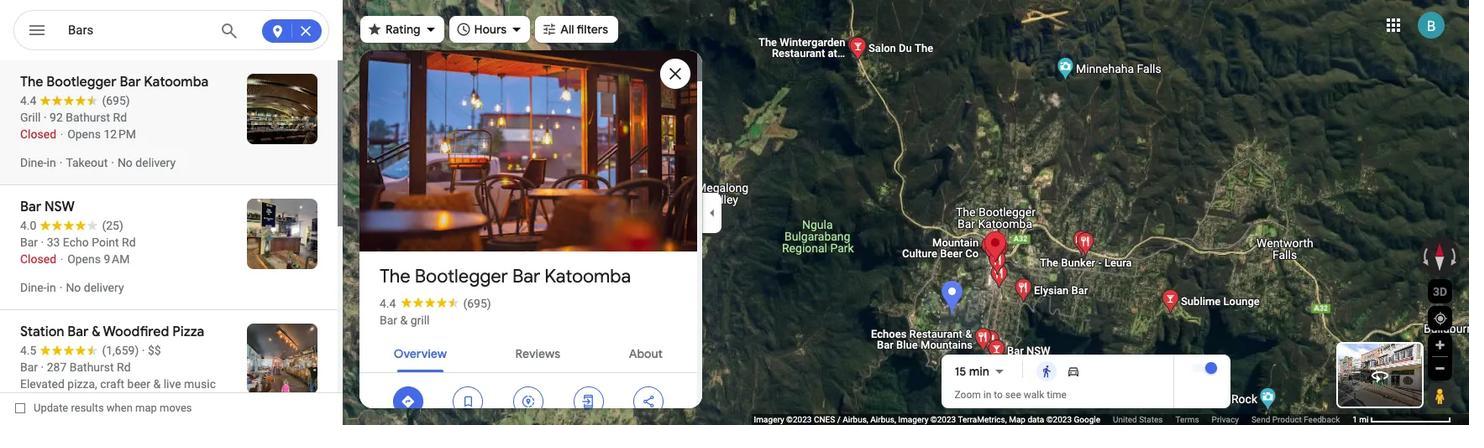 Task type: describe. For each thing, give the bounding box(es) containing it.
 button
[[438, 382, 498, 426]]

to
[[994, 390, 1003, 402]]

1 airbus, from the left
[[843, 416, 869, 425]]

states
[[1139, 416, 1163, 425]]

katoomba
[[545, 266, 631, 289]]

mi
[[1360, 416, 1369, 425]]

footer inside google maps element
[[754, 415, 1353, 426]]

about
[[629, 347, 663, 362]]

united states button
[[1113, 415, 1163, 426]]

bar inside button
[[380, 314, 397, 328]]

feedback
[[1304, 416, 1340, 425]]

 button
[[13, 10, 60, 54]]

terms button
[[1176, 415, 1200, 426]]

terrametrics,
[[958, 416, 1007, 425]]

privacy button
[[1212, 415, 1239, 426]]

hours
[[474, 22, 507, 37]]

 button
[[378, 382, 438, 426]]

product
[[1273, 416, 1302, 425]]

results
[[71, 402, 104, 415]]

bar & grill button
[[380, 313, 430, 329]]

none field inside bars field
[[68, 20, 208, 40]]

see
[[1006, 390, 1022, 402]]

hours button
[[449, 11, 530, 48]]

bootlegger
[[415, 266, 508, 289]]

 button
[[498, 382, 559, 426]]

all filters button
[[535, 11, 618, 48]]

terms
[[1176, 416, 1200, 425]]

about button
[[616, 333, 676, 373]]

1
[[1353, 416, 1358, 425]]

4.4
[[380, 297, 396, 311]]

2 airbus, from the left
[[871, 416, 896, 425]]

15 min
[[955, 365, 990, 380]]

filters
[[577, 22, 608, 37]]

4.4 stars image
[[396, 297, 463, 308]]

&
[[400, 314, 408, 328]]


[[521, 393, 536, 412]]

update results when map moves
[[34, 402, 192, 415]]

zoom in image
[[1434, 339, 1447, 352]]


[[401, 393, 416, 412]]


[[461, 393, 476, 412]]

zoom out image
[[1434, 363, 1447, 376]]

none radio walking
[[1033, 362, 1060, 382]]

map
[[135, 402, 157, 415]]


[[27, 18, 47, 42]]

send
[[1252, 416, 1271, 425]]

walk
[[1024, 390, 1045, 402]]

show your location image
[[1433, 312, 1449, 327]]

overview
[[394, 347, 447, 362]]

overview button
[[380, 333, 460, 373]]

rating
[[386, 22, 421, 37]]


[[581, 393, 596, 412]]

results for bars feed
[[0, 60, 343, 426]]

zoom
[[955, 390, 981, 402]]

zoom in to see walk time
[[955, 390, 1067, 402]]

1 ©2023 from the left
[[787, 416, 812, 425]]

update
[[34, 402, 68, 415]]

1 mi
[[1353, 416, 1369, 425]]


[[641, 393, 656, 412]]

none radio driving
[[1060, 362, 1087, 382]]

when
[[107, 402, 133, 415]]

united
[[1113, 416, 1137, 425]]



Task type: vqa. For each thing, say whether or not it's contained in the screenshot.
Travel to the middle
no



Task type: locate. For each thing, give the bounding box(es) containing it.
 button
[[619, 382, 679, 426]]

/
[[837, 416, 841, 425]]

bar left katoomba
[[512, 266, 540, 289]]

Update results when map moves checkbox
[[15, 398, 192, 419]]

None field
[[68, 20, 208, 40]]

None radio
[[1033, 362, 1060, 382], [1060, 362, 1087, 382]]

2 none radio from the left
[[1060, 362, 1087, 382]]

show street view coverage image
[[1428, 384, 1452, 409]]

455 photos
[[402, 217, 470, 233]]

walking image
[[1040, 366, 1053, 379]]

reviews button
[[502, 333, 574, 373]]

2 horizontal spatial ©2023
[[1047, 416, 1072, 425]]

send product feedback button
[[1252, 415, 1340, 426]]

data
[[1028, 416, 1045, 425]]

0 horizontal spatial imagery
[[754, 416, 784, 425]]

all
[[561, 22, 574, 37]]

the
[[380, 266, 411, 289]]

none radio right walking image
[[1060, 362, 1087, 382]]

rating button
[[360, 11, 444, 48]]

0 vertical spatial bar
[[512, 266, 540, 289]]

1 horizontal spatial bar
[[512, 266, 540, 289]]

time
[[1047, 390, 1067, 402]]

photo of the bootlegger bar katoomba image
[[357, 37, 700, 266]]

455
[[402, 217, 425, 233]]

1 horizontal spatial imagery
[[898, 416, 929, 425]]

tab list containing overview
[[360, 333, 697, 373]]

collapse side panel image
[[703, 204, 722, 222]]

the bootlegger bar katoomba
[[380, 266, 631, 289]]

 search field
[[13, 10, 329, 54]]

3d button
[[1428, 280, 1453, 304]]

2 imagery from the left
[[898, 416, 929, 425]]

1 vertical spatial bar
[[380, 314, 397, 328]]

footer
[[754, 415, 1353, 426]]

united states
[[1113, 416, 1163, 425]]

©2023 right data
[[1047, 416, 1072, 425]]

imagery left terrametrics,
[[898, 416, 929, 425]]

min
[[969, 365, 990, 380]]

imagery
[[754, 416, 784, 425], [898, 416, 929, 425]]

street view image
[[1370, 366, 1391, 387]]

©2023 down zoom
[[931, 416, 956, 425]]

©2023 left cnes
[[787, 416, 812, 425]]

google
[[1074, 416, 1101, 425]]

0 horizontal spatial airbus,
[[843, 416, 869, 425]]

(695)
[[463, 297, 491, 311]]

3d
[[1433, 285, 1448, 299]]

airbus,
[[843, 416, 869, 425], [871, 416, 896, 425]]

1 horizontal spatial ©2023
[[931, 416, 956, 425]]

1 horizontal spatial airbus,
[[871, 416, 896, 425]]

in
[[984, 390, 992, 402]]

695 reviews element
[[463, 297, 491, 311]]

cnes
[[814, 416, 835, 425]]

the bootlegger bar katoomba main content
[[357, 37, 702, 426]]

send product feedback
[[1252, 416, 1340, 425]]

photos
[[428, 217, 470, 233]]

 button
[[559, 382, 619, 426]]

all filters
[[561, 22, 608, 37]]

©2023
[[787, 416, 812, 425], [931, 416, 956, 425], [1047, 416, 1072, 425]]

2 ©2023 from the left
[[931, 416, 956, 425]]

turn off travel time tool image
[[1205, 363, 1217, 375]]

tab list
[[360, 333, 697, 373]]

imagery ©2023 cnes / airbus, airbus, imagery ©2023 terrametrics, map data ©2023 google
[[754, 416, 1101, 425]]

google account: brad klo  
(klobrad84@gmail.com) image
[[1418, 11, 1445, 38]]

bar
[[512, 266, 540, 289], [380, 314, 397, 328]]

15
[[955, 365, 967, 380]]

455 photos button
[[372, 210, 477, 239]]

google maps element
[[0, 0, 1470, 426]]

bar & grill
[[380, 314, 430, 328]]

grill
[[411, 314, 430, 328]]

1 imagery from the left
[[754, 416, 784, 425]]

0 horizontal spatial ©2023
[[787, 416, 812, 425]]

3 ©2023 from the left
[[1047, 416, 1072, 425]]

Bars field
[[13, 10, 329, 51]]

actions for the bootlegger bar katoomba region
[[360, 374, 697, 426]]

0 horizontal spatial bar
[[380, 314, 397, 328]]

Turn off travel time tool checkbox
[[1192, 363, 1217, 375]]

imagery left cnes
[[754, 416, 784, 425]]

15 min button
[[955, 362, 1010, 382]]

driving image
[[1067, 366, 1080, 379]]

1 mi button
[[1353, 416, 1452, 425]]

bar left &
[[380, 314, 397, 328]]

privacy
[[1212, 416, 1239, 425]]

footer containing imagery ©2023 cnes / airbus, airbus, imagery ©2023 terrametrics, map data ©2023 google
[[754, 415, 1353, 426]]

1 none radio from the left
[[1033, 362, 1060, 382]]

tab list inside the bootlegger bar katoomba main content
[[360, 333, 697, 373]]

none radio up time
[[1033, 362, 1060, 382]]

reviews
[[516, 347, 560, 362]]

map
[[1009, 416, 1026, 425]]

moves
[[160, 402, 192, 415]]



